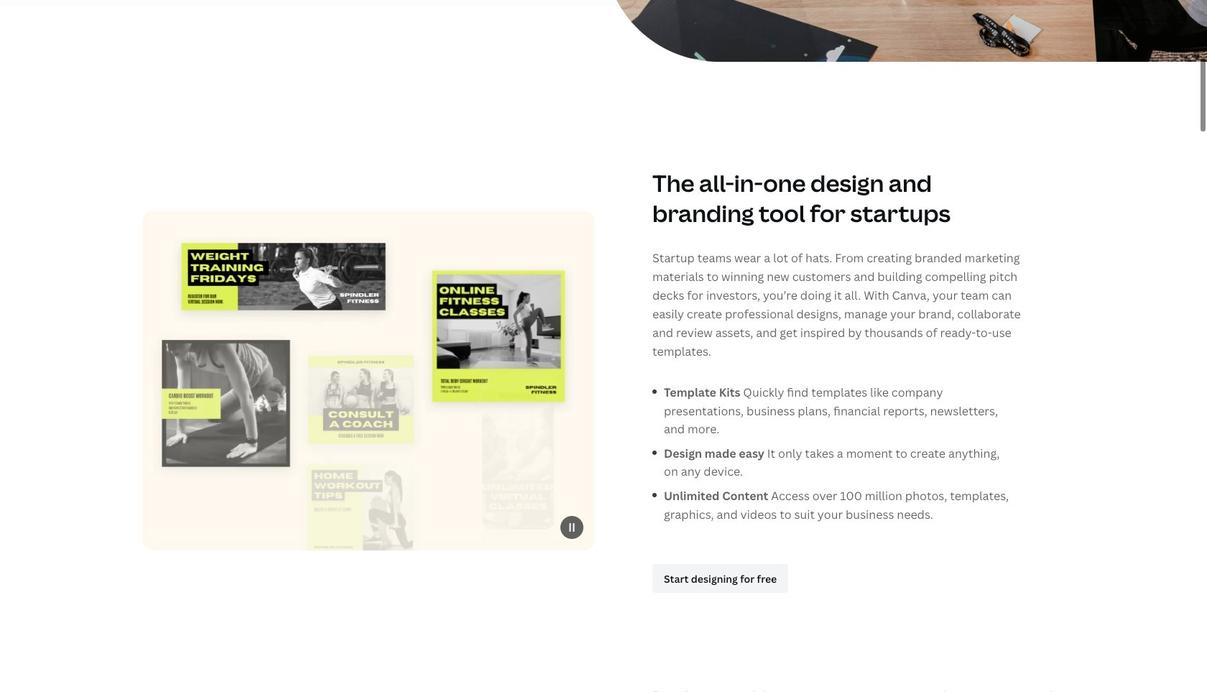 Task type: vqa. For each thing, say whether or not it's contained in the screenshot.
Spacenow Enterprise and Pro T shirts Print 009 1.ad224d04 'image'
yes



Task type: describe. For each thing, give the bounding box(es) containing it.
spacenow enterprise and pro t shirts print 009 1.ad224d04 image
[[604, 0, 1208, 62]]



